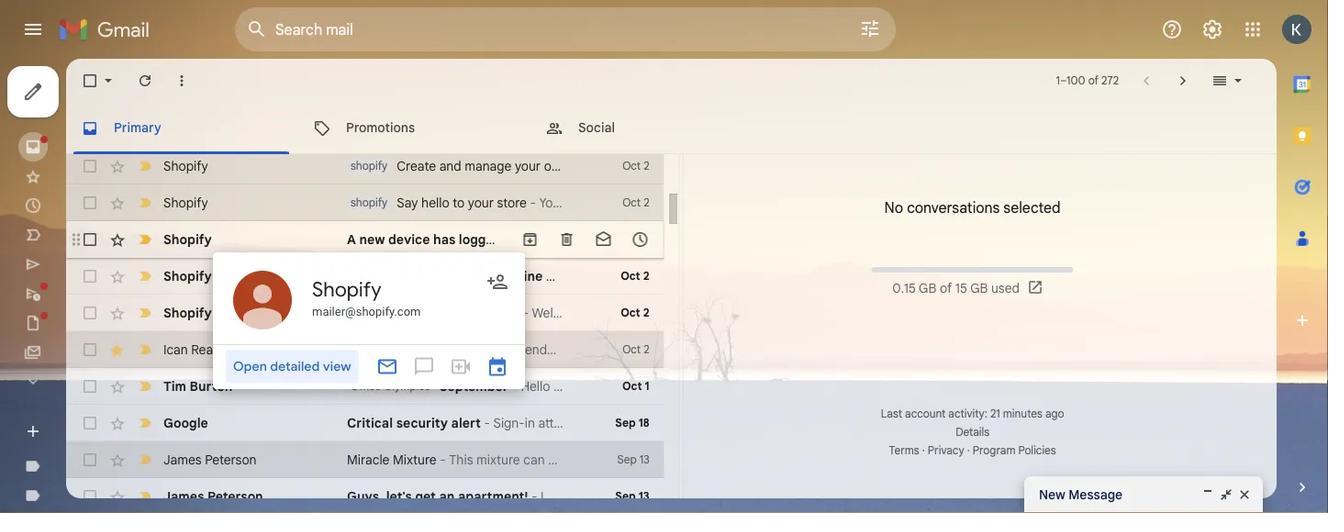 Task type: locate. For each thing, give the bounding box(es) containing it.
0 horizontal spatial and
[[393, 268, 416, 284]]

office
[[351, 380, 381, 393]]

device
[[388, 231, 430, 247]]

manage
[[465, 158, 512, 174], [420, 268, 469, 284]]

oct 2 for -
[[621, 306, 650, 320]]

None search field
[[235, 7, 896, 51]]

row up the cloud at left
[[66, 295, 664, 331]]

row
[[66, 148, 757, 185], [66, 185, 664, 221], [66, 221, 670, 258], [66, 258, 735, 295], [66, 295, 664, 331], [66, 331, 664, 368], [66, 368, 664, 405], [66, 405, 664, 442], [66, 442, 664, 478], [66, 478, 664, 513]]

create down promotions tab
[[397, 158, 436, 174]]

refresh image
[[136, 72, 154, 90]]

online down social
[[544, 158, 579, 174]]

no conversations selected main content
[[66, 59, 1277, 513]]

1
[[1056, 74, 1060, 88], [645, 380, 650, 393]]

online inside create and manage your online business with the shopify app link
[[505, 268, 543, 284]]

peterson for guys,
[[208, 488, 263, 504]]

tab list
[[1277, 59, 1328, 447], [66, 103, 1277, 154]]

new
[[1039, 487, 1066, 503]]

business
[[583, 158, 634, 174], [546, 268, 601, 284]]

1 vertical spatial peterson
[[208, 488, 263, 504]]

0 vertical spatial of
[[1089, 74, 1099, 88]]

to right hello
[[453, 195, 465, 211]]

2 for alexandrite
[[644, 343, 650, 357]]

peterson
[[205, 452, 257, 468], [208, 488, 263, 504]]

· down the details
[[967, 444, 970, 458]]

account
[[619, 231, 670, 247], [905, 407, 946, 421]]

navigation
[[0, 59, 220, 513]]

promotions
[[346, 120, 415, 136]]

office olympics september -
[[351, 378, 521, 394]]

alexandrite
[[424, 342, 490, 358]]

an
[[439, 488, 455, 504]]

row up new on the top left of page
[[66, 185, 664, 221]]

1 horizontal spatial to
[[520, 231, 533, 247]]

oct 1
[[622, 380, 650, 393]]

1 james peterson from the top
[[163, 452, 257, 468]]

oct 2 for say hello to your store
[[623, 196, 650, 210]]

shopify up new on the top left of page
[[351, 196, 388, 210]]

0 vertical spatial with
[[637, 158, 661, 174]]

1 vertical spatial shopify
[[351, 196, 388, 210]]

shopify
[[351, 159, 388, 173], [351, 196, 388, 210]]

james peterson for guys, let's get an apartment!
[[163, 488, 263, 504]]

create
[[397, 158, 436, 174], [347, 268, 389, 284]]

peterson for miracle
[[205, 452, 257, 468]]

create and manage your online business with the shopify app link
[[347, 267, 735, 286]]

1 vertical spatial with
[[605, 268, 632, 284]]

0 horizontal spatial account
[[619, 231, 670, 247]]

1 horizontal spatial online
[[544, 158, 579, 174]]

2
[[644, 159, 650, 173], [644, 196, 650, 210], [643, 269, 650, 283], [643, 306, 650, 320], [644, 343, 650, 357]]

0 vertical spatial account
[[619, 231, 670, 247]]

row down device
[[66, 258, 735, 295]]

0 vertical spatial 1
[[1056, 74, 1060, 88]]

new message
[[1039, 487, 1123, 503]]

1 vertical spatial james peterson
[[163, 488, 263, 504]]

and
[[439, 158, 462, 174], [393, 268, 416, 284]]

main menu image
[[22, 18, 44, 40]]

security
[[396, 415, 448, 431]]

confirm
[[347, 305, 397, 321]]

1 horizontal spatial create
[[397, 158, 436, 174]]

business inside create and manage your online business with the shopify app link
[[546, 268, 601, 284]]

0 vertical spatial to
[[453, 195, 465, 211]]

- down address at the left bottom of page
[[493, 342, 499, 358]]

and up shopify say hello to your store -
[[439, 158, 462, 174]]

1 vertical spatial the
[[635, 268, 656, 284]]

1 shopify from the top
[[351, 159, 388, 173]]

0 horizontal spatial with
[[605, 268, 632, 284]]

online
[[544, 158, 579, 174], [505, 268, 543, 284]]

toolbar
[[512, 230, 659, 249]]

· right terms link
[[922, 444, 925, 458]]

1 up 18
[[645, 380, 650, 393]]

and down device
[[393, 268, 416, 284]]

·
[[922, 444, 925, 458], [967, 444, 970, 458]]

None checkbox
[[81, 72, 99, 90], [81, 157, 99, 175], [81, 230, 99, 249], [81, 267, 99, 286], [81, 304, 99, 322], [81, 451, 99, 469], [81, 487, 99, 506], [81, 72, 99, 90], [81, 157, 99, 175], [81, 230, 99, 249], [81, 267, 99, 286], [81, 304, 99, 322], [81, 451, 99, 469], [81, 487, 99, 506]]

0 horizontal spatial 1
[[645, 380, 650, 393]]

to right the in
[[520, 231, 533, 247]]

1 vertical spatial james
[[163, 488, 204, 504]]

google
[[163, 415, 208, 431]]

0 vertical spatial james peterson
[[163, 452, 257, 468]]

0 horizontal spatial of
[[940, 280, 952, 296]]

guys, let's get an apartment! -
[[347, 488, 541, 504]]

of left "15"
[[940, 280, 952, 296]]

shopify inside shopify create and manage your online business with the shopify app
[[351, 159, 388, 173]]

more image
[[173, 72, 191, 90]]

2 shopify from the top
[[351, 196, 388, 210]]

business down a new device has logged in to your shopify account link at the top of the page
[[546, 268, 601, 284]]

None checkbox
[[81, 194, 99, 212], [81, 341, 99, 359], [81, 377, 99, 396], [81, 414, 99, 432], [81, 194, 99, 212], [81, 341, 99, 359], [81, 377, 99, 396], [81, 414, 99, 432]]

2 vertical spatial sep
[[615, 490, 636, 504]]

0 vertical spatial shopify
[[351, 159, 388, 173]]

follow link to manage storage image
[[1027, 279, 1046, 297]]

sep 13
[[617, 453, 650, 467], [615, 490, 650, 504]]

0 horizontal spatial ·
[[922, 444, 925, 458]]

last account activity: 21 minutes ago details terms · privacy · program policies
[[881, 407, 1065, 458]]

to
[[453, 195, 465, 211], [520, 231, 533, 247]]

8 row from the top
[[66, 405, 664, 442]]

1 horizontal spatial ·
[[967, 444, 970, 458]]

shopify
[[163, 158, 208, 174], [687, 158, 732, 174], [163, 195, 208, 211], [163, 231, 212, 247], [567, 231, 616, 247], [163, 268, 212, 284], [659, 268, 708, 284], [163, 305, 212, 321]]

0 vertical spatial manage
[[465, 158, 512, 174]]

confirm your email address -
[[347, 305, 532, 321]]

21
[[991, 407, 1000, 421]]

of for 100
[[1089, 74, 1099, 88]]

7 row from the top
[[66, 368, 664, 405]]

2 row from the top
[[66, 185, 664, 221]]

shopify say hello to your store -
[[351, 195, 539, 211]]

row up "say"
[[66, 148, 757, 185]]

0 horizontal spatial gb
[[919, 280, 937, 296]]

1 vertical spatial app
[[711, 268, 735, 284]]

address
[[470, 305, 520, 321]]

gb
[[919, 280, 937, 296], [971, 280, 988, 296]]

1 horizontal spatial of
[[1089, 74, 1099, 88]]

9 row from the top
[[66, 442, 664, 478]]

2 for -
[[643, 306, 650, 320]]

privacy
[[928, 444, 964, 458]]

email
[[433, 305, 466, 321]]

create down new on the top left of page
[[347, 268, 389, 284]]

2 for create and manage your online business with the shopify app
[[644, 159, 650, 173]]

1 vertical spatial sep 13
[[615, 490, 650, 504]]

your left email
[[401, 305, 429, 321]]

gb right 0.15
[[919, 280, 937, 296]]

0 vertical spatial business
[[583, 158, 634, 174]]

search mail image
[[241, 13, 274, 46]]

oct for -
[[621, 306, 640, 320]]

information card element
[[213, 252, 525, 389]]

your
[[515, 158, 541, 174], [468, 195, 494, 211], [536, 231, 565, 247], [473, 268, 501, 284], [401, 305, 429, 321]]

3 row from the top
[[66, 221, 670, 258]]

1 horizontal spatial and
[[439, 158, 462, 174]]

1 vertical spatial account
[[905, 407, 946, 421]]

food
[[391, 343, 415, 357]]

has
[[433, 231, 456, 247]]

2 james peterson from the top
[[163, 488, 263, 504]]

0 vertical spatial 13
[[640, 453, 650, 467]]

program
[[973, 444, 1016, 458]]

1 vertical spatial business
[[546, 268, 601, 284]]

1 vertical spatial of
[[940, 280, 952, 296]]

-
[[530, 195, 536, 211], [523, 305, 529, 321], [493, 342, 499, 358], [512, 378, 518, 394], [484, 415, 490, 431], [440, 452, 446, 468], [532, 488, 538, 504]]

1 vertical spatial online
[[505, 268, 543, 284]]

manage up store
[[465, 158, 512, 174]]

0.15 gb of 15 gb used
[[893, 280, 1020, 296]]

row up office
[[66, 331, 664, 368]]

sep 18
[[615, 416, 650, 430]]

shopify down promotions at the left of the page
[[351, 159, 388, 173]]

hello
[[421, 195, 449, 211]]

manage down 'has'
[[420, 268, 469, 284]]

1 horizontal spatial gb
[[971, 280, 988, 296]]

1 james from the top
[[163, 452, 202, 468]]

1 vertical spatial to
[[520, 231, 533, 247]]

account inside last account activity: 21 minutes ago details terms · privacy · program policies
[[905, 407, 946, 421]]

1 horizontal spatial with
[[637, 158, 661, 174]]

primary
[[114, 120, 161, 136]]

primary tab
[[66, 103, 297, 154]]

13
[[640, 453, 650, 467], [639, 490, 650, 504]]

olympics
[[384, 380, 430, 393]]

- right mixture
[[440, 452, 446, 468]]

row up the guys,
[[66, 442, 664, 478]]

1 left 100
[[1056, 74, 1060, 88]]

0 vertical spatial peterson
[[205, 452, 257, 468]]

0 vertical spatial james
[[163, 452, 202, 468]]

row up miracle
[[66, 405, 664, 442]]

oct for alexandrite
[[623, 343, 641, 357]]

0 vertical spatial sep 13
[[617, 453, 650, 467]]

shopify inside shopify say hello to your store -
[[351, 196, 388, 210]]

sep
[[615, 416, 636, 430], [617, 453, 637, 467], [615, 490, 636, 504]]

of
[[1089, 74, 1099, 88], [940, 280, 952, 296]]

row down the cloud at left
[[66, 368, 664, 405]]

details link
[[956, 426, 990, 439]]

oct for create and manage your online business with the shopify app
[[623, 159, 641, 173]]

sep for critical security alert -
[[615, 416, 636, 430]]

6 row from the top
[[66, 331, 664, 368]]

1 vertical spatial 1
[[645, 380, 650, 393]]

terms
[[889, 444, 919, 458]]

gb right "15"
[[971, 280, 988, 296]]

1 inside row
[[645, 380, 650, 393]]

0 horizontal spatial online
[[505, 268, 543, 284]]

miracle mixture -
[[347, 452, 449, 468]]

business down social
[[583, 158, 634, 174]]

tim burton
[[163, 378, 233, 394]]

1 horizontal spatial account
[[905, 407, 946, 421]]

272
[[1102, 74, 1119, 88]]

row containing tim burton
[[66, 368, 664, 405]]

2 · from the left
[[967, 444, 970, 458]]

james peterson
[[163, 452, 257, 468], [163, 488, 263, 504]]

online down the in
[[505, 268, 543, 284]]

row down miracle
[[66, 478, 664, 513]]

0 vertical spatial sep
[[615, 416, 636, 430]]

row down "say"
[[66, 221, 670, 258]]

of left the 272
[[1089, 74, 1099, 88]]

2 james from the top
[[163, 488, 204, 504]]

0 vertical spatial app
[[735, 158, 757, 174]]

let's
[[386, 488, 412, 504]]

a new device has logged in to your shopify account link
[[347, 230, 670, 249]]

oct 2
[[623, 159, 650, 173], [623, 196, 650, 210], [621, 269, 650, 283], [621, 306, 650, 320], [623, 343, 650, 357]]

tim
[[163, 378, 186, 394]]

say
[[397, 195, 418, 211]]

advanced search options image
[[852, 10, 889, 47]]

1 horizontal spatial the
[[665, 158, 684, 174]]

create and manage your online business with the shopify app
[[347, 268, 735, 284]]

1 vertical spatial create
[[347, 268, 389, 284]]

1 vertical spatial manage
[[420, 268, 469, 284]]

0 vertical spatial online
[[544, 158, 579, 174]]

oct
[[623, 159, 641, 173], [623, 196, 641, 210], [621, 269, 640, 283], [621, 306, 640, 320], [623, 343, 641, 357], [622, 380, 642, 393]]

promotions tab
[[298, 103, 530, 154]]

- right "september"
[[512, 378, 518, 394]]

james
[[163, 452, 202, 468], [163, 488, 204, 504]]

- right address at the left bottom of page
[[523, 305, 529, 321]]



Task type: vqa. For each thing, say whether or not it's contained in the screenshot.
'No'
yes



Task type: describe. For each thing, give the bounding box(es) containing it.
your up store
[[515, 158, 541, 174]]

ican read
[[163, 342, 221, 358]]

0 horizontal spatial create
[[347, 268, 389, 284]]

store
[[497, 195, 527, 211]]

logged
[[459, 231, 502, 247]]

james for miracle mixture -
[[163, 452, 202, 468]]

1 horizontal spatial 1
[[1056, 74, 1060, 88]]

toolbar inside row
[[512, 230, 659, 249]]

- right alert
[[484, 415, 490, 431]]

0.15
[[893, 280, 916, 296]]

social tab
[[531, 103, 762, 154]]

used
[[991, 280, 1020, 296]]

pop out image
[[1219, 487, 1234, 502]]

selected
[[1004, 198, 1061, 217]]

settings image
[[1202, 18, 1224, 40]]

support image
[[1161, 18, 1183, 40]]

no conversations selected
[[885, 198, 1061, 217]]

your left store
[[468, 195, 494, 211]]

cloud
[[351, 343, 378, 357]]

activity:
[[949, 407, 988, 421]]

a
[[347, 231, 356, 247]]

new
[[359, 231, 385, 247]]

0 vertical spatial the
[[665, 158, 684, 174]]

row containing ican read
[[66, 331, 664, 368]]

shopify create and manage your online business with the shopify app
[[351, 158, 757, 174]]

gmail image
[[59, 11, 159, 48]]

1 vertical spatial sep
[[617, 453, 637, 467]]

ago
[[1046, 407, 1065, 421]]

row containing google
[[66, 405, 664, 442]]

policies
[[1019, 444, 1056, 458]]

2 gb from the left
[[971, 280, 988, 296]]

tab list containing primary
[[66, 103, 1277, 154]]

to inside a new device has logged in to your shopify account link
[[520, 231, 533, 247]]

a new device has logged in to your shopify account
[[347, 231, 670, 247]]

older image
[[1174, 72, 1193, 90]]

oct 2 for create and manage your online business with the shopify app
[[623, 159, 650, 173]]

oct for september
[[622, 380, 642, 393]]

privacy link
[[928, 444, 964, 458]]

15
[[955, 280, 967, 296]]

read
[[191, 342, 221, 358]]

1 vertical spatial and
[[393, 268, 416, 284]]

shopify for say
[[351, 196, 388, 210]]

in
[[505, 231, 516, 247]]

4 row from the top
[[66, 258, 735, 295]]

james peterson for miracle mixture
[[163, 452, 257, 468]]

close image
[[1238, 487, 1252, 502]]

10 row from the top
[[66, 478, 664, 513]]

burton
[[190, 378, 233, 394]]

last
[[881, 407, 902, 421]]

0 vertical spatial and
[[439, 158, 462, 174]]

alert
[[451, 415, 481, 431]]

Search mail text field
[[275, 20, 808, 39]]

guys,
[[347, 488, 383, 504]]

alexandrite -
[[424, 342, 502, 358]]

toggle split pane mode image
[[1211, 72, 1229, 90]]

oct for say hello to your store
[[623, 196, 641, 210]]

critical security alert -
[[347, 415, 493, 431]]

of for gb
[[940, 280, 952, 296]]

conversations
[[907, 198, 1000, 217]]

1 gb from the left
[[919, 280, 937, 296]]

your up create and manage your online business with the shopify app
[[536, 231, 565, 247]]

account inside row
[[619, 231, 670, 247]]

apartment!
[[458, 488, 528, 504]]

miracle
[[347, 452, 390, 468]]

shopify for create
[[351, 159, 388, 173]]

- right store
[[530, 195, 536, 211]]

0 horizontal spatial the
[[635, 268, 656, 284]]

1 vertical spatial 13
[[639, 490, 650, 504]]

sep for guys, let's get an apartment! -
[[615, 490, 636, 504]]

minutes
[[1003, 407, 1043, 421]]

message
[[1069, 487, 1123, 503]]

critical
[[347, 415, 393, 431]]

0 horizontal spatial to
[[453, 195, 465, 211]]

program policies link
[[973, 444, 1056, 458]]

ican
[[163, 342, 188, 358]]

- right apartment!
[[532, 488, 538, 504]]

1 row from the top
[[66, 148, 757, 185]]

september
[[439, 378, 508, 394]]

social
[[578, 120, 615, 136]]

0 vertical spatial create
[[397, 158, 436, 174]]

18
[[639, 416, 650, 430]]

100
[[1067, 74, 1086, 88]]

terms link
[[889, 444, 919, 458]]

james for guys, let's get an apartment! -
[[163, 488, 204, 504]]

details
[[956, 426, 990, 439]]

1 100 of 272
[[1056, 74, 1119, 88]]

mixture
[[393, 452, 437, 468]]

oct 2 for alexandrite
[[623, 343, 650, 357]]

1 · from the left
[[922, 444, 925, 458]]

2 for say hello to your store
[[644, 196, 650, 210]]

5 row from the top
[[66, 295, 664, 331]]

get
[[415, 488, 436, 504]]

your down logged at the left top of page
[[473, 268, 501, 284]]

no
[[885, 198, 903, 217]]

minimize image
[[1201, 487, 1216, 502]]



